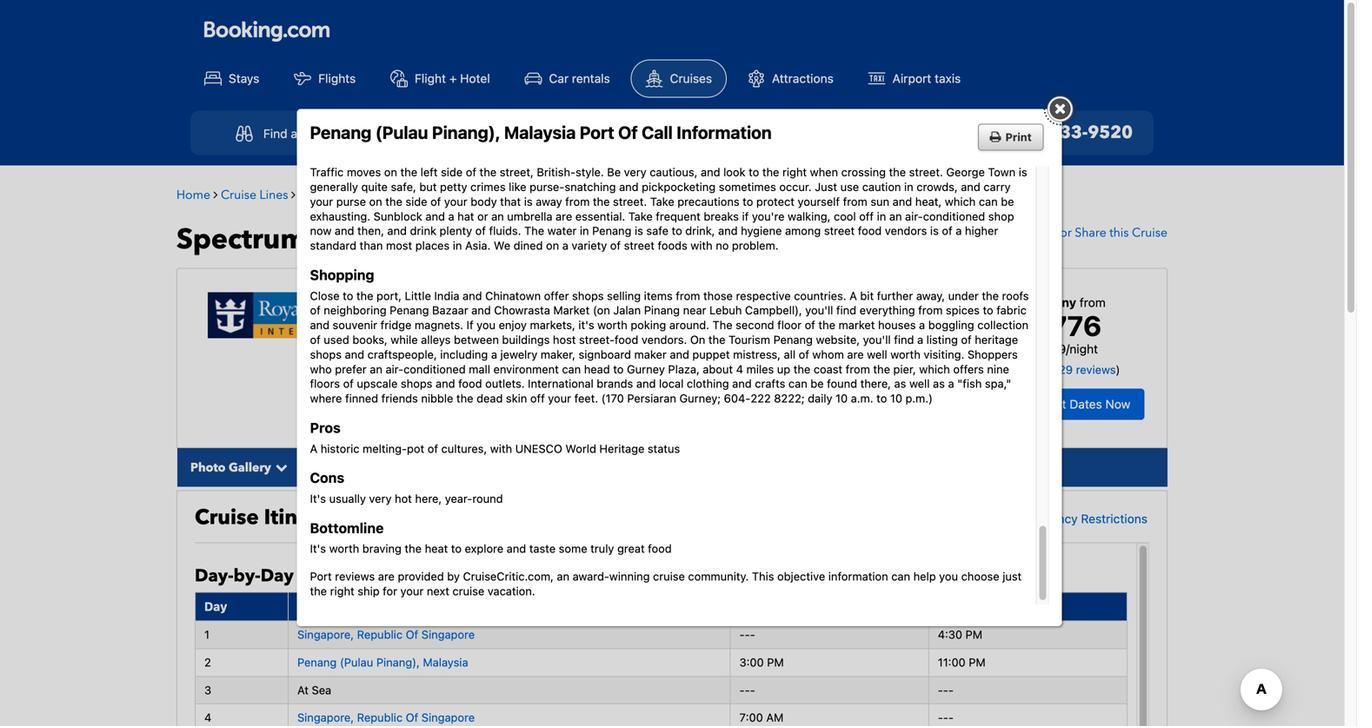Task type: describe. For each thing, give the bounding box(es) containing it.
800-
[[1009, 121, 1049, 145]]

and up prefer
[[345, 348, 364, 361]]

0 vertical spatial find
[[836, 304, 856, 317]]

an inside 'shopping close to the port, little india and chinatown offer shops selling items from those respective countries. a bit further away, under the roofs of neighboring penang bazaar and chowrasta market (on jalan pinang near lebuh campbell), you'll find everything from spices to fabric and souvenir fridge magnets. if you enjoy markets, it's worth poking around. the second floor of the market houses a boggling collection of used books, while alleys between buildings host street-food vendors. on the tourism penang website, you'll find a listing of heritage shops and craftspeople, including a jewelry maker, signboard maker and puppet mistress, all of whom are well worth visiting. shoppers who prefer an air-conditioned mall environment can head to gurney plaza, about 4 miles up the coast from the pier, which offers nine floors of upscale shops and food outlets. international brands and local clothing and crafts can be found there, as well as a "fish spa," where finned friends nibble the dead skin off your feet. (170 persiaran gurney; 604-222 8222; daily 10 a.m. to 10 p.m.)'
[[370, 363, 382, 376]]

shopping close to the port, little india and chinatown offer shops selling items from those respective countries. a bit further away, under the roofs of neighboring penang bazaar and chowrasta market (on jalan pinang near lebuh campbell), you'll find everything from spices to fabric and souvenir fridge magnets. if you enjoy markets, it's worth poking around. the second floor of the market houses a boggling collection of used books, while alleys between buildings host street-food vendors. on the tourism penang website, you'll find a listing of heritage shops and craftspeople, including a jewelry maker, signboard maker and puppet mistress, all of whom are well worth visiting. shoppers who prefer an air-conditioned mall environment can head to gurney plaza, about 4 miles up the coast from the pier, which offers nine floors of upscale shops and food outlets. international brands and local clothing and crafts can be found there, as well as a "fish spa," where finned friends nibble the dead skin off your feet. (170 persiaran gurney; 604-222 8222; daily 10 a.m. to 10 p.m.)
[[310, 267, 1029, 405]]

can inside traffic moves on the left side of the street, british-style. be very cautious, and look to the right when crossing the street. george town is generally quite safe, but petty crimes like purse-snatching and pickpocketing sometimes occur. just use caution in crowds, and carry your purse on the side of your body that is away from the street. take precautions to protect yourself from sun and heat, which can be exhausting. sunblock and a hat or an umbrella are essential. take frequent breaks if you're walking, cool off in an air-conditioned shop now and then, and drink plenty of fluids. the water in penang is safe to drink, and hygiene among street food vendors is of a higher standard than most places in asia. we dined on a variety of street foods with no problem.
[[979, 195, 998, 208]]

0 vertical spatial spectrum of the seas
[[401, 187, 518, 203]]

now
[[310, 224, 332, 238]]

books,
[[352, 333, 388, 346]]

food up signboard
[[615, 333, 638, 346]]

roundtrip: from singapore, republic of singapore
[[438, 346, 723, 360]]

everything
[[860, 304, 915, 317]]

petty
[[440, 180, 467, 193]]

spectrum of the seas reviews
[[529, 187, 694, 203]]

from inside balcony from $776 $259 / night
[[1080, 296, 1106, 310]]

of down prefer
[[343, 377, 354, 391]]

at
[[297, 684, 309, 697]]

pm for 11:00 pm
[[969, 656, 986, 669]]

singapore, republic of singapore for 1
[[297, 629, 475, 642]]

night
[[440, 287, 488, 311]]

)
[[1116, 364, 1120, 377]]

air- inside 'shopping close to the port, little india and chinatown offer shops selling items from those respective countries. a bit further away, under the roofs of neighboring penang bazaar and chowrasta market (on jalan pinang near lebuh campbell), you'll find everything from spices to fabric and souvenir fridge magnets. if you enjoy markets, it's worth poking around. the second floor of the market houses a boggling collection of used books, while alleys between buildings host street-food vendors. on the tourism penang website, you'll find a listing of heritage shops and craftspeople, including a jewelry maker, signboard maker and puppet mistress, all of whom are well worth visiting. shoppers who prefer an air-conditioned mall environment can head to gurney plaza, about 4 miles up the coast from the pier, which offers nine floors of upscale shops and food outlets. international brands and local clothing and crafts can be found there, as well as a "fish spa," where finned friends nibble the dead skin off your feet. (170 persiaran gurney; 604-222 8222; daily 10 a.m. to 10 p.m.)'
[[386, 363, 404, 376]]

miles
[[746, 363, 774, 376]]

0 vertical spatial on
[[384, 166, 397, 179]]

hot
[[395, 492, 412, 506]]

nibble
[[421, 392, 453, 405]]

1
[[204, 629, 209, 642]]

the inside traffic moves on the left side of the street, british-style. be very cautious, and look to the right when crossing the street. george town is generally quite safe, but petty crimes like purse-snatching and pickpocketing sometimes occur. just use caution in crowds, and carry your purse on the side of your body that is away from the street. take precautions to protect yourself from sun and heat, which can be exhausting. sunblock and a hat or an umbrella are essential. take frequent breaks if you're walking, cool off in an air-conditioned shop now and then, and drink plenty of fluids. the water in penang is safe to drink, and hygiene among street food vendors is of a higher standard than most places in asia. we dined on a variety of street foods with no problem.
[[524, 224, 544, 238]]

the inside 'shopping close to the port, little india and chinatown offer shops selling items from those respective countries. a bit further away, under the roofs of neighboring penang bazaar and chowrasta market (on jalan pinang near lebuh campbell), you'll find everything from spices to fabric and souvenir fridge magnets. if you enjoy markets, it's worth poking around. the second floor of the market houses a boggling collection of used books, while alleys between buildings host street-food vendors. on the tourism penang website, you'll find a listing of heritage shops and craftspeople, including a jewelry maker, signboard maker and puppet mistress, all of whom are well worth visiting. shoppers who prefer an air-conditioned mall environment can head to gurney plaza, about 4 miles up the coast from the pier, which offers nine floors of upscale shops and food outlets. international brands and local clothing and crafts can be found there, as well as a "fish spa," where finned friends nibble the dead skin off your feet. (170 persiaran gurney; 604-222 8222; daily 10 a.m. to 10 p.m.)'
[[713, 319, 733, 332]]

0 horizontal spatial street
[[624, 239, 655, 252]]

0 vertical spatial port
[[580, 122, 614, 143]]

cruise for cruise deals
[[454, 126, 490, 141]]

of up hat
[[457, 187, 469, 203]]

home
[[176, 187, 210, 203]]

pinang), for penang (pulau pinang), malaysia
[[376, 656, 420, 669]]

(pulau for penang (pulau pinang), malaysia port of call information
[[375, 122, 428, 143]]

chinatown
[[485, 289, 541, 302]]

jalan
[[613, 304, 641, 317]]

it's for cons
[[310, 492, 326, 506]]

attractions
[[772, 71, 834, 86]]

you inside 'shopping close to the port, little india and chinatown offer shops selling items from those respective countries. a bit further away, under the roofs of neighboring penang bazaar and chowrasta market (on jalan pinang near lebuh campbell), you'll find everything from spices to fabric and souvenir fridge magnets. if you enjoy markets, it's worth poking around. the second floor of the market houses a boggling collection of used books, while alleys between buildings host street-food vendors. on the tourism penang website, you'll find a listing of heritage shops and craftspeople, including a jewelry maker, signboard maker and puppet mistress, all of whom are well worth visiting. shoppers who prefer an air-conditioned mall environment can head to gurney plaza, about 4 miles up the coast from the pier, which offers nine floors of upscale shops and food outlets. international brands and local clothing and crafts can be found there, as well as a "fish spa," where finned friends nibble the dead skin off your feet. (170 persiaran gurney; 604-222 8222; daily 10 a.m. to 10 p.m.)'
[[477, 319, 496, 332]]

of up crimes
[[466, 166, 476, 179]]

4:30
[[938, 629, 962, 642]]

a left higher
[[956, 224, 962, 238]]

in down sun
[[877, 210, 886, 223]]

spectrum of the seas link
[[401, 187, 521, 203]]

and down sunblock
[[387, 224, 407, 238]]

2 vertical spatial shops
[[401, 377, 432, 391]]

and down be
[[619, 180, 639, 193]]

offer
[[544, 289, 569, 302]]

of up the gurney
[[649, 346, 663, 360]]

most
[[386, 239, 412, 252]]

royal
[[299, 187, 329, 203]]

reviews inside spectrum of the seas main content
[[1076, 364, 1116, 377]]

(pulau for penang (pulau pinang), malaysia
[[340, 656, 373, 669]]

1 vertical spatial on
[[369, 195, 382, 208]]

to up collection
[[983, 304, 993, 317]]

second
[[736, 319, 774, 332]]

air- inside traffic moves on the left side of the street, british-style. be very cautious, and look to the right when crossing the street. george town is generally quite safe, but petty crimes like purse-snatching and pickpocketing sometimes occur. just use caution in crowds, and carry your purse on the side of your body that is away from the street. take precautions to protect yourself from sun and heat, which can be exhausting. sunblock and a hat or an umbrella are essential. take frequent breaks if you're walking, cool off in an air-conditioned shop now and then, and drink plenty of fluids. the water in penang is safe to drink, and hygiene among street food vendors is of a higher standard than most places in asia. we dined on a variety of street foods with no problem.
[[905, 210, 923, 223]]

persiaran
[[627, 392, 676, 405]]

spectrum down british-
[[529, 187, 582, 203]]

of right all
[[799, 348, 809, 361]]

gurney
[[627, 363, 665, 376]]

1 vertical spatial you'll
[[863, 333, 891, 346]]

can up 'international' on the left of the page
[[562, 363, 581, 376]]

of down the roundtrip:
[[473, 364, 485, 379]]

a left "fish
[[948, 377, 954, 391]]

purse-
[[530, 180, 565, 193]]

malaysia for penang (pulau pinang), malaysia port of call information
[[504, 122, 576, 143]]

0 vertical spatial singapore
[[666, 346, 723, 360]]

a inside 'shopping close to the port, little india and chinatown offer shops selling items from those respective countries. a bit further away, under the roofs of neighboring penang bazaar and chowrasta market (on jalan pinang near lebuh campbell), you'll find everything from spices to fabric and souvenir fridge magnets. if you enjoy markets, it's worth poking around. the second floor of the market houses a boggling collection of used books, while alleys between buildings host street-food vendors. on the tourism penang website, you'll find a listing of heritage shops and craftspeople, including a jewelry maker, signboard maker and puppet mistress, all of whom are well worth visiting. shoppers who prefer an air-conditioned mall environment can head to gurney plaza, about 4 miles up the coast from the pier, which offers nine floors of upscale shops and food outlets. international brands and local clothing and crafts can be found there, as well as a "fish spa," where finned friends nibble the dead skin off your feet. (170 persiaran gurney; 604-222 8222; daily 10 a.m. to 10 p.m.)'
[[850, 289, 857, 302]]

of down itinerary:
[[333, 600, 345, 614]]

0 horizontal spatial day
[[204, 600, 227, 614]]

globe image
[[425, 346, 435, 359]]

is right search icon
[[930, 224, 939, 238]]

2 as from the left
[[933, 377, 945, 391]]

are inside traffic moves on the left side of the street, british-style. be very cautious, and look to the right when crossing the street. george town is generally quite safe, but petty crimes like purse-snatching and pickpocketing sometimes occur. just use caution in crowds, and carry your purse on the side of your body that is away from the street. take precautions to protect yourself from sun and heat, which can be exhausting. sunblock and a hat or an umbrella are essential. take frequent breaks if you're walking, cool off in an air-conditioned shop now and then, and drink plenty of fluids. the water in penang is safe to drink, and hygiene among street food vendors is of a higher standard than most places in asia. we dined on a variety of street foods with no problem.
[[556, 210, 572, 223]]

and up drink
[[425, 210, 445, 223]]

singapore for 4
[[421, 712, 475, 725]]

finned
[[345, 392, 378, 405]]

or inside traffic moves on the left side of the street, british-style. be very cautious, and look to the right when crossing the street. george town is generally quite safe, but petty crimes like purse-snatching and pickpocketing sometimes occur. just use caution in crowds, and carry your purse on the side of your body that is away from the street. take precautions to protect yourself from sun and heat, which can be exhausting. sunblock and a hat or an umbrella are essential. take frequent breaks if you're walking, cool off in an air-conditioned shop now and then, and drink plenty of fluids. the water in penang is safe to drink, and hygiene among street food vendors is of a higher standard than most places in asia. we dined on a variety of street foods with no problem.
[[477, 210, 488, 223]]

of left search
[[942, 224, 953, 238]]

is right town
[[1019, 166, 1027, 179]]

of down but
[[430, 195, 441, 208]]

cruise inside find a cruise link
[[301, 126, 335, 141]]

save
[[1031, 225, 1057, 241]]

1 vertical spatial malaysia
[[652, 364, 701, 379]]

penang down little
[[390, 304, 429, 317]]

information
[[828, 570, 888, 583]]

heritage
[[975, 333, 1018, 346]]

0 vertical spatial street
[[824, 224, 855, 238]]

and down the gurney
[[636, 377, 656, 391]]

there,
[[860, 377, 891, 391]]

heritage
[[599, 442, 645, 455]]

carry
[[984, 180, 1011, 193]]

and up "nibble"
[[436, 377, 455, 391]]

1 horizontal spatial day
[[261, 565, 294, 588]]

vendors.
[[642, 333, 687, 346]]

4 inside 'shopping close to the port, little india and chinatown offer shops selling items from those respective countries. a bit further away, under the roofs of neighboring penang bazaar and chowrasta market (on jalan pinang near lebuh campbell), you'll find everything from spices to fabric and souvenir fridge magnets. if you enjoy markets, it's worth poking around. the second floor of the market houses a boggling collection of used books, while alleys between buildings host street-food vendors. on the tourism penang website, you'll find a listing of heritage shops and craftspeople, including a jewelry maker, signboard maker and puppet mistress, all of whom are well worth visiting. shoppers who prefer an air-conditioned mall environment can head to gurney plaza, about 4 miles up the coast from the pier, which offers nine floors of upscale shops and food outlets. international brands and local clothing and crafts can be found there, as well as a "fish spa," where finned friends nibble the dead skin off your feet. (170 persiaran gurney; 604-222 8222; daily 10 a.m. to 10 p.m.)'
[[736, 363, 743, 376]]

and inside 'bottomline it's worth braving the heat to explore and taste some truly great food'
[[507, 543, 526, 556]]

with inside pros a historic melting-pot of cultures, with unesco world heritage status
[[490, 442, 512, 455]]

29 reviews link
[[1059, 364, 1116, 377]]

your down generally
[[310, 195, 333, 208]]

penang (pulau pinang), malaysia
[[297, 656, 468, 669]]

that
[[500, 195, 521, 208]]

balcony
[[1029, 296, 1076, 310]]

and up if
[[471, 304, 491, 317]]

an up vendors
[[889, 210, 902, 223]]

no
[[716, 239, 729, 252]]

it's for bottomline
[[310, 543, 326, 556]]

penang (pulau pinang), malaysia port of call information dialog
[[297, 0, 1073, 627]]

1 vertical spatial itinerary
[[264, 504, 350, 532]]

style.
[[576, 166, 604, 179]]

cruise deals link
[[407, 117, 542, 150]]

mall
[[469, 363, 490, 376]]

$776
[[1033, 310, 1102, 343]]

and up 604-
[[732, 377, 752, 391]]

penang inside traffic moves on the left side of the street, british-style. be very cautious, and look to the right when crossing the street. george town is generally quite safe, but petty crimes like purse-snatching and pickpocketing sometimes occur. just use caution in crowds, and carry your purse on the side of your body that is away from the street. take precautions to protect yourself from sun and heat, which can be exhausting. sunblock and a hat or an umbrella are essential. take frequent breaks if you're walking, cool off in an air-conditioned shop now and then, and drink plenty of fluids. the water in penang is safe to drink, and hygiene among street food vendors is of a higher standard than most places in asia. we dined on a variety of street foods with no problem.
[[592, 224, 632, 238]]

port inside port reviews are provided by cruisecritic.com, an award-winning cruise community. this objective information can help you choose just the right ship for your next cruise vacation.
[[310, 570, 332, 583]]

and right sun
[[893, 195, 912, 208]]

cruise lines link
[[221, 187, 288, 203]]

and left the look
[[701, 166, 720, 179]]

ports of call
[[297, 600, 371, 614]]

pot
[[407, 442, 424, 455]]

or inside spectrum of the seas main content
[[1060, 225, 1072, 241]]

233-
[[1049, 121, 1088, 145]]

traffic
[[310, 166, 344, 179]]

snatching
[[565, 180, 616, 193]]

in right caution
[[904, 180, 913, 193]]

bottomline it's worth braving the heat to explore and taste some truly great food
[[310, 520, 672, 556]]

higher
[[965, 224, 998, 238]]

you're
[[752, 210, 785, 223]]

food inside 'bottomline it's worth braving the heat to explore and taste some truly great food'
[[648, 543, 672, 556]]

traffic moves on the left side of the street, british-style. be very cautious, and look to the right when crossing the street. george town is generally quite safe, but petty crimes like purse-snatching and pickpocketing sometimes occur. just use caution in crowds, and carry your purse on the side of your body that is away from the street. take precautions to protect yourself from sun and heat, which can be exhausting. sunblock and a hat or an umbrella are essential. take frequent breaks if you're walking, cool off in an air-conditioned shop now and then, and drink plenty of fluids. the water in penang is safe to drink, and hygiene among street food vendors is of a higher standard than most places in asia. we dined on a variety of street foods with no problem.
[[310, 166, 1027, 252]]

brands
[[597, 377, 633, 391]]

and inside spectrum of the seas main content
[[994, 512, 1015, 526]]

offers
[[953, 363, 984, 376]]

1 vertical spatial find
[[894, 333, 914, 346]]

age and pregnancy restrictions
[[969, 512, 1148, 526]]

2 horizontal spatial on
[[546, 239, 559, 252]]

chowrasta
[[494, 304, 550, 317]]

from down snatching
[[565, 195, 590, 208]]

which inside 'shopping close to the port, little india and chinatown offer shops selling items from those respective countries. a bit further away, under the roofs of neighboring penang bazaar and chowrasta market (on jalan pinang near lebuh campbell), you'll find everything from spices to fabric and souvenir fridge magnets. if you enjoy markets, it's worth poking around. the second floor of the market houses a boggling collection of used books, while alleys between buildings host street-food vendors. on the tourism penang website, you'll find a listing of heritage shops and craftspeople, including a jewelry maker, signboard maker and puppet mistress, all of whom are well worth visiting. shoppers who prefer an air-conditioned mall environment can head to gurney plaza, about 4 miles up the coast from the pier, which offers nine floors of upscale shops and food outlets. international brands and local clothing and crafts can be found there, as well as a "fish spa," where finned friends nibble the dead skin off your feet. (170 persiaran gurney; 604-222 8222; daily 10 a.m. to 10 p.m.)'
[[919, 363, 950, 376]]

to down sometimes
[[743, 195, 753, 208]]

1 vertical spatial take
[[628, 210, 653, 223]]

1 as from the left
[[894, 377, 906, 391]]

just
[[1003, 570, 1022, 583]]

are inside port reviews are provided by cruisecritic.com, an award-winning cruise community. this objective information can help you choose just the right ship for your next cruise vacation.
[[378, 570, 395, 583]]

your down petty on the top left
[[444, 195, 467, 208]]

precautions
[[678, 195, 740, 208]]

cruise for cruise itinerary
[[195, 504, 259, 532]]

crimes
[[470, 180, 506, 193]]

and down the exhausting.
[[335, 224, 354, 238]]

campbell),
[[745, 304, 802, 317]]

outlets.
[[485, 377, 525, 391]]

visiting.
[[924, 348, 964, 361]]

vendors
[[885, 224, 927, 238]]

spectrum down the left
[[401, 187, 454, 203]]

is up umbrella on the left top of the page
[[524, 195, 533, 208]]

night
[[1070, 342, 1098, 356]]

print image
[[990, 131, 1005, 143]]

angle right image
[[521, 189, 526, 201]]

4 inside spectrum of the seas main content
[[204, 712, 212, 725]]

dined
[[514, 239, 543, 252]]

in up 'variety'
[[580, 224, 589, 238]]

we
[[494, 239, 510, 252]]

a inside pros a historic melting-pot of cultures, with unesco world heritage status
[[310, 442, 317, 455]]

food down mall
[[458, 377, 482, 391]]

a down water
[[562, 239, 568, 252]]

between
[[454, 333, 499, 346]]

yourself
[[798, 195, 840, 208]]

puppet
[[692, 348, 730, 361]]

1 horizontal spatial well
[[909, 377, 930, 391]]

spectrum of the seas main content
[[168, 174, 1176, 727]]

0 vertical spatial well
[[867, 348, 887, 361]]

from down 'use'
[[843, 195, 867, 208]]

spices
[[946, 304, 980, 317]]

to up brands
[[613, 363, 624, 376]]

0 vertical spatial take
[[650, 195, 674, 208]]

11:00 pm
[[938, 656, 986, 669]]

singapore, for 4
[[297, 712, 354, 725]]

help
[[913, 570, 936, 583]]

singapore, republic of singapore link for 4
[[297, 712, 475, 725]]

of up asia.
[[475, 224, 486, 238]]

penang up 'traffic'
[[310, 122, 372, 143]]

to down the there,
[[877, 392, 887, 405]]

caribbean
[[332, 187, 390, 203]]

buildings
[[502, 333, 550, 346]]

singapore for 1
[[421, 629, 475, 642]]

award-
[[573, 570, 609, 583]]

by
[[447, 570, 460, 583]]

angle right image for cruise
[[291, 189, 296, 201]]

safe,
[[391, 180, 416, 193]]

bottomline
[[310, 520, 384, 537]]

environment
[[493, 363, 559, 376]]

british-
[[537, 166, 576, 179]]

spectrum inside 3 night penang spectrum of the seas
[[425, 313, 485, 332]]

moves
[[347, 166, 381, 179]]

share
[[1075, 225, 1106, 241]]

angle right image for royal
[[393, 189, 398, 201]]

cruise for cruise search
[[918, 225, 953, 241]]

cruise right this
[[1132, 225, 1168, 241]]

winning
[[609, 570, 650, 583]]

booking.com home image
[[204, 20, 330, 43]]

and up plaza,
[[670, 348, 689, 361]]

1 vertical spatial spectrum of the seas
[[176, 221, 461, 259]]

itinerary inside itinerary dropdown button
[[315, 460, 365, 476]]

to up neighboring
[[343, 289, 353, 302]]

hat
[[457, 210, 474, 223]]

from up environment
[[504, 346, 530, 360]]

status
[[648, 442, 680, 455]]

reviews inside port reviews are provided by cruisecritic.com, an award-winning cruise community. this objective information can help you choose just the right ship for your next cruise vacation.
[[335, 570, 375, 583]]

from up near
[[676, 289, 700, 302]]

singapore, republic of singapore for 4
[[297, 712, 475, 725]]

penang up at sea
[[297, 656, 337, 669]]

to up sometimes
[[749, 166, 759, 179]]

cruise for cruise lines
[[221, 187, 256, 203]]

crossing
[[841, 166, 886, 179]]

pm for 4:30 pm
[[966, 629, 982, 642]]

can up the 8222;
[[788, 377, 807, 391]]

8222;
[[774, 392, 805, 405]]

gurney;
[[679, 392, 721, 405]]

with inside traffic moves on the left side of the street, british-style. be very cautious, and look to the right when crossing the street. george town is generally quite safe, but petty crimes like purse-snatching and pickpocketing sometimes occur. just use caution in crowds, and carry your purse on the side of your body that is away from the street. take precautions to protect yourself from sun and heat, which can be exhausting. sunblock and a hat or an umbrella are essential. take frequent breaks if you're walking, cool off in an air-conditioned shop now and then, and drink plenty of fluids. the water in penang is safe to drink, and hygiene among street food vendors is of a higher standard than most places in asia. we dined on a variety of street foods with no problem.
[[691, 239, 713, 252]]

from down the away,
[[918, 304, 943, 317]]

some
[[559, 543, 587, 556]]



Task type: vqa. For each thing, say whether or not it's contained in the screenshot.
balcony
yes



Task type: locate. For each thing, give the bounding box(es) containing it.
signboard
[[579, 348, 631, 361]]

1 horizontal spatial as
[[933, 377, 945, 391]]

0 vertical spatial worth
[[597, 319, 628, 332]]

website,
[[816, 333, 860, 346]]

3 inside 3 night penang spectrum of the seas
[[425, 287, 436, 311]]

0 horizontal spatial the
[[524, 224, 544, 238]]

off inside traffic moves on the left side of the street, british-style. be very cautious, and look to the right when crossing the street. george town is generally quite safe, but petty crimes like purse-snatching and pickpocketing sometimes occur. just use caution in crowds, and carry your purse on the side of your body that is away from the street. take precautions to protect yourself from sun and heat, which can be exhausting. sunblock and a hat or an umbrella are essential. take frequent breaks if you're walking, cool off in an air-conditioned shop now and then, and drink plenty of fluids. the water in penang is safe to drink, and hygiene among street food vendors is of a higher standard than most places in asia. we dined on a variety of street foods with no problem.
[[859, 210, 874, 223]]

conditioned inside 'shopping close to the port, little india and chinatown offer shops selling items from those respective countries. a bit further away, under the roofs of neighboring penang bazaar and chowrasta market (on jalan pinang near lebuh campbell), you'll find everything from spices to fabric and souvenir fridge magnets. if you enjoy markets, it's worth poking around. the second floor of the market houses a boggling collection of used books, while alleys between buildings host street-food vendors. on the tourism penang website, you'll find a listing of heritage shops and craftspeople, including a jewelry maker, signboard maker and puppet mistress, all of whom are well worth visiting. shoppers who prefer an air-conditioned mall environment can head to gurney plaza, about 4 miles up the coast from the pier, which offers nine floors of upscale shops and food outlets. international brands and local clothing and crafts can be found there, as well as a "fish spa," where finned friends nibble the dead skin off your feet. (170 persiaran gurney; 604-222 8222; daily 10 a.m. to 10 p.m.)'
[[404, 363, 466, 376]]

spectrum down night
[[425, 313, 485, 332]]

markets,
[[530, 319, 575, 332]]

0 vertical spatial cruise
[[301, 126, 335, 141]]

cruises link
[[631, 60, 727, 98]]

off
[[859, 210, 874, 223], [530, 392, 545, 405]]

3 for 3
[[204, 684, 211, 697]]

off inside 'shopping close to the port, little india and chinatown offer shops selling items from those respective countries. a bit further away, under the roofs of neighboring penang bazaar and chowrasta market (on jalan pinang near lebuh campbell), you'll find everything from spices to fabric and souvenir fridge magnets. if you enjoy markets, it's worth poking around. the second floor of the market houses a boggling collection of used books, while alleys between buildings host street-food vendors. on the tourism penang website, you'll find a listing of heritage shops and craftspeople, including a jewelry maker, signboard maker and puppet mistress, all of whom are well worth visiting. shoppers who prefer an air-conditioned mall environment can head to gurney plaza, about 4 miles up the coast from the pier, which offers nine floors of upscale shops and food outlets. international brands and local clothing and crafts can be found there, as well as a "fish spa," where finned friends nibble the dead skin off your feet. (170 persiaran gurney; 604-222 8222; daily 10 a.m. to 10 p.m.)'
[[530, 392, 545, 405]]

2 horizontal spatial (pulau
[[564, 364, 599, 379]]

street. up "crowds,"
[[909, 166, 943, 179]]

an inside port reviews are provided by cruisecritic.com, an award-winning cruise community. this objective information can help you choose just the right ship for your next cruise vacation.
[[557, 570, 570, 583]]

1 vertical spatial pinang),
[[603, 364, 649, 379]]

a
[[291, 126, 297, 141], [448, 210, 454, 223], [956, 224, 962, 238], [562, 239, 568, 252], [919, 319, 925, 332], [917, 333, 923, 346], [491, 348, 497, 361], [948, 377, 954, 391]]

all
[[784, 348, 796, 361]]

are inside 'shopping close to the port, little india and chinatown offer shops selling items from those respective countries. a bit further away, under the roofs of neighboring penang bazaar and chowrasta market (on jalan pinang near lebuh campbell), you'll find everything from spices to fabric and souvenir fridge magnets. if you enjoy markets, it's worth poking around. the second floor of the market houses a boggling collection of used books, while alleys between buildings host street-food vendors. on the tourism penang website, you'll find a listing of heritage shops and craftspeople, including a jewelry maker, signboard maker and puppet mistress, all of whom are well worth visiting. shoppers who prefer an air-conditioned mall environment can head to gurney plaza, about 4 miles up the coast from the pier, which offers nine floors of upscale shops and food outlets. international brands and local clothing and crafts can be found there, as well as a "fish spa," where finned friends nibble the dead skin off your feet. (170 persiaran gurney; 604-222 8222; daily 10 a.m. to 10 p.m.)'
[[847, 348, 864, 361]]

cruise down by
[[452, 585, 484, 598]]

travel menu navigation
[[190, 111, 1154, 155]]

flight + hotel link
[[376, 61, 504, 97]]

a inside find a cruise link
[[291, 126, 297, 141]]

2 horizontal spatial cruise
[[653, 570, 685, 583]]

poking
[[631, 319, 666, 332]]

0 vertical spatial or
[[477, 210, 488, 223]]

a left hat
[[448, 210, 454, 223]]

ports for ports of call
[[297, 600, 330, 614]]

1 horizontal spatial off
[[859, 210, 874, 223]]

(pulau down ports of call
[[340, 656, 373, 669]]

0 horizontal spatial worth
[[329, 543, 359, 556]]

itinerary down "historic"
[[315, 460, 365, 476]]

0 horizontal spatial you'll
[[805, 304, 833, 317]]

0 horizontal spatial off
[[530, 392, 545, 405]]

1 vertical spatial with
[[490, 442, 512, 455]]

singapore, republic of singapore link for 1
[[297, 629, 475, 642]]

2 horizontal spatial worth
[[890, 348, 921, 361]]

0 vertical spatial street.
[[909, 166, 943, 179]]

cruise up day- at the bottom of the page
[[195, 504, 259, 532]]

flight + hotel
[[415, 71, 490, 86]]

0 horizontal spatial (pulau
[[340, 656, 373, 669]]

market
[[839, 319, 875, 332]]

2 vertical spatial (pulau
[[340, 656, 373, 669]]

prefer
[[335, 363, 367, 376]]

a left bit
[[850, 289, 857, 302]]

0 vertical spatial the
[[524, 224, 544, 238]]

3 night penang spectrum of the seas
[[425, 287, 558, 332]]

lebuh
[[709, 304, 742, 317]]

map marker image
[[426, 365, 433, 377]]

1 vertical spatial singapore, republic of singapore
[[297, 712, 475, 725]]

the
[[400, 166, 417, 179], [480, 166, 497, 179], [762, 166, 779, 179], [889, 166, 906, 179], [472, 187, 490, 203], [600, 187, 618, 203], [385, 195, 402, 208], [593, 195, 610, 208], [348, 221, 392, 259], [356, 289, 373, 302], [982, 289, 999, 302], [505, 313, 525, 332], [818, 319, 835, 332], [708, 333, 725, 346], [794, 363, 811, 376], [873, 363, 890, 376], [456, 392, 473, 405], [405, 543, 422, 556], [310, 585, 327, 598]]

food down sun
[[858, 224, 882, 238]]

water
[[547, 224, 577, 238]]

of inside 3 night penang spectrum of the seas
[[489, 313, 502, 332]]

street,
[[500, 166, 534, 179]]

you right help
[[939, 570, 958, 583]]

1 vertical spatial republic
[[357, 629, 403, 642]]

can left help
[[891, 570, 910, 583]]

malaysia inside dialog
[[504, 122, 576, 143]]

but
[[419, 180, 437, 193]]

be
[[607, 166, 621, 179]]

1 angle right image from the left
[[213, 189, 218, 201]]

1 horizontal spatial street.
[[909, 166, 943, 179]]

1 horizontal spatial worth
[[597, 319, 628, 332]]

your
[[310, 195, 333, 208], [444, 195, 467, 208], [548, 392, 571, 405], [400, 585, 424, 598]]

1 vertical spatial day
[[204, 600, 227, 614]]

1 vertical spatial cruise
[[653, 570, 685, 583]]

crowds,
[[917, 180, 958, 193]]

left
[[420, 166, 438, 179]]

0 horizontal spatial well
[[867, 348, 887, 361]]

2 horizontal spatial are
[[847, 348, 864, 361]]

2 10 from the left
[[890, 392, 902, 405]]

angle right image
[[213, 189, 218, 201], [291, 189, 296, 201], [393, 189, 398, 201]]

0 vertical spatial be
[[1001, 195, 1014, 208]]

0 vertical spatial republic
[[597, 346, 646, 360]]

of right pot
[[428, 442, 438, 455]]

while
[[391, 333, 418, 346]]

or right save
[[1060, 225, 1072, 241]]

you'll down houses
[[863, 333, 891, 346]]

great
[[617, 543, 645, 556]]

3 for 3 night penang spectrum of the seas
[[425, 287, 436, 311]]

occur.
[[779, 180, 812, 193]]

and right india
[[463, 289, 482, 302]]

3.8
[[1008, 359, 1032, 378]]

very inside traffic moves on the left side of the street, british-style. be very cautious, and look to the right when crossing the street. george town is generally quite safe, but petty crimes like purse-snatching and pickpocketing sometimes occur. just use caution in crowds, and carry your purse on the side of your body that is away from the street. take precautions to protect yourself from sun and heat, which can be exhausting. sunblock and a hat or an umbrella are essential. take frequent breaks if you're walking, cool off in an air-conditioned shop now and then, and drink plenty of fluids. the water in penang is safe to drink, and hygiene among street food vendors is of a higher standard than most places in asia. we dined on a variety of street foods with no problem.
[[624, 166, 647, 179]]

the inside port reviews are provided by cruisecritic.com, an award-winning cruise community. this objective information can help you choose just the right ship for your next cruise vacation.
[[310, 585, 327, 598]]

the
[[524, 224, 544, 238], [713, 319, 733, 332]]

2 vertical spatial are
[[378, 570, 395, 583]]

worth down (on
[[597, 319, 628, 332]]

1 vertical spatial off
[[530, 392, 545, 405]]

are up for
[[378, 570, 395, 583]]

1 vertical spatial singapore,
[[297, 629, 354, 642]]

your inside 'shopping close to the port, little india and chinatown offer shops selling items from those respective countries. a bit further away, under the roofs of neighboring penang bazaar and chowrasta market (on jalan pinang near lebuh campbell), you'll find everything from spices to fabric and souvenir fridge magnets. if you enjoy markets, it's worth poking around. the second floor of the market houses a boggling collection of used books, while alleys between buildings host street-food vendors. on the tourism penang website, you'll find a listing of heritage shops and craftspeople, including a jewelry maker, signboard maker and puppet mistress, all of whom are well worth visiting. shoppers who prefer an air-conditioned mall environment can head to gurney plaza, about 4 miles up the coast from the pier, which offers nine floors of upscale shops and food outlets. international brands and local clothing and crafts can be found there, as well as a "fish spa," where finned friends nibble the dead skin off your feet. (170 persiaran gurney; 604-222 8222; daily 10 a.m. to 10 p.m.)'
[[548, 392, 571, 405]]

10
[[836, 392, 848, 405], [890, 392, 902, 405]]

1 horizontal spatial the
[[713, 319, 733, 332]]

1 vertical spatial singapore
[[421, 629, 475, 642]]

cool
[[834, 210, 856, 223]]

0 vertical spatial ports
[[438, 364, 470, 379]]

it's down the cons
[[310, 492, 326, 506]]

0 vertical spatial off
[[859, 210, 874, 223]]

worth inside 'bottomline it's worth braving the heat to explore and taste some truly great food'
[[329, 543, 359, 556]]

is left safe
[[635, 224, 643, 238]]

penang down 'essential.'
[[592, 224, 632, 238]]

can inside port reviews are provided by cruisecritic.com, an award-winning cruise community. this objective information can help you choose just the right ship for your next cruise vacation.
[[891, 570, 910, 583]]

to right heat
[[451, 543, 462, 556]]

2 it's from the top
[[310, 543, 326, 556]]

ports for ports of call: penang (pulau pinang), malaysia
[[438, 364, 470, 379]]

2 singapore, republic of singapore link from the top
[[297, 712, 475, 725]]

shops up (on
[[572, 289, 604, 302]]

safe
[[646, 224, 669, 238]]

1 horizontal spatial be
[[1001, 195, 1014, 208]]

air- down craftspeople,
[[386, 363, 404, 376]]

used
[[324, 333, 349, 346]]

call inside dialog
[[642, 122, 673, 143]]

2 vertical spatial worth
[[329, 543, 359, 556]]

cruise left the deals
[[454, 126, 490, 141]]

2 angle right image from the left
[[291, 189, 296, 201]]

1 10 from the left
[[836, 392, 848, 405]]

of right floor at the top of the page
[[805, 319, 815, 332]]

0 horizontal spatial or
[[477, 210, 488, 223]]

0 vertical spatial are
[[556, 210, 572, 223]]

1 vertical spatial (pulau
[[564, 364, 599, 379]]

take up safe
[[628, 210, 653, 223]]

which inside traffic moves on the left side of the street, british-style. be very cautious, and look to the right when crossing the street. george town is generally quite safe, but petty crimes like purse-snatching and pickpocketing sometimes occur. just use caution in crowds, and carry your purse on the side of your body that is away from the street. take precautions to protect yourself from sun and heat, which can be exhausting. sunblock and a hat or an umbrella are essential. take frequent breaks if you're walking, cool off in an air-conditioned shop now and then, and drink plenty of fluids. the water in penang is safe to drink, and hygiene among street food vendors is of a higher standard than most places in asia. we dined on a variety of street foods with no problem.
[[945, 195, 976, 208]]

of down boggling
[[961, 333, 972, 346]]

penang inside 3 night penang spectrum of the seas
[[492, 287, 555, 311]]

are down website, on the top right of page
[[847, 348, 864, 361]]

2 horizontal spatial angle right image
[[393, 189, 398, 201]]

asia.
[[465, 239, 491, 252]]

pinang), for penang (pulau pinang), malaysia port of call information
[[432, 122, 500, 143]]

which down "crowds,"
[[945, 195, 976, 208]]

penang down maker,
[[518, 364, 561, 379]]

an up "fluids."
[[491, 210, 504, 223]]

be inside 'shopping close to the port, little india and chinatown offer shops selling items from those respective countries. a bit further away, under the roofs of neighboring penang bazaar and chowrasta market (on jalan pinang near lebuh campbell), you'll find everything from spices to fabric and souvenir fridge magnets. if you enjoy markets, it's worth poking around. the second floor of the market houses a boggling collection of used books, while alleys between buildings host street-food vendors. on the tourism penang website, you'll find a listing of heritage shops and craftspeople, including a jewelry maker, signboard maker and puppet mistress, all of whom are well worth visiting. shoppers who prefer an air-conditioned mall environment can head to gurney plaza, about 4 miles up the coast from the pier, which offers nine floors of upscale shops and food outlets. international brands and local clothing and crafts can be found there, as well as a "fish spa," where finned friends nibble the dead skin off your feet. (170 persiaran gurney; 604-222 8222; daily 10 a.m. to 10 p.m.)'
[[811, 377, 824, 391]]

1 horizontal spatial ports
[[438, 364, 470, 379]]

cautious,
[[650, 166, 698, 179]]

republic for 4
[[357, 712, 403, 725]]

0 vertical spatial you
[[477, 319, 496, 332]]

from right balcony
[[1080, 296, 1106, 310]]

you'll down countries.
[[805, 304, 833, 317]]

from up found
[[846, 363, 870, 376]]

0 vertical spatial (pulau
[[375, 122, 428, 143]]

right inside port reviews are provided by cruisecritic.com, an award-winning cruise community. this objective information can help you choose just the right ship for your next cruise vacation.
[[330, 585, 354, 598]]

it's inside 'bottomline it's worth braving the heat to explore and taste some truly great food'
[[310, 543, 326, 556]]

of up 'essential.'
[[586, 187, 597, 203]]

1 singapore, republic of singapore link from the top
[[297, 629, 475, 642]]

1 horizontal spatial (pulau
[[375, 122, 428, 143]]

0 horizontal spatial reviews
[[335, 570, 375, 583]]

pm
[[966, 629, 982, 642], [767, 656, 784, 669], [969, 656, 986, 669]]

republic up the gurney
[[597, 346, 646, 360]]

find
[[263, 126, 287, 141]]

conditioned down globe "image"
[[404, 363, 466, 376]]

it's inside the cons it's usually very hot here, year-round
[[310, 492, 326, 506]]

to down frequent
[[672, 224, 682, 238]]

1 vertical spatial reviews
[[335, 570, 375, 583]]

listing
[[927, 333, 958, 346]]

1 vertical spatial are
[[847, 348, 864, 361]]

the inside 'bottomline it's worth braving the heat to explore and taste some truly great food'
[[405, 543, 422, 556]]

of right 'variety'
[[610, 239, 621, 252]]

cruise inside the travel menu navigation
[[454, 126, 490, 141]]

town
[[988, 166, 1016, 179]]

places
[[415, 239, 450, 252]]

rentals
[[572, 71, 610, 86]]

1 horizontal spatial cruise
[[452, 585, 484, 598]]

on down water
[[546, 239, 559, 252]]

malaysia
[[504, 122, 576, 143], [652, 364, 701, 379], [423, 656, 468, 669]]

you right if
[[477, 319, 496, 332]]

0 horizontal spatial a
[[310, 442, 317, 455]]

malaysia down next
[[423, 656, 468, 669]]

0 horizontal spatial port
[[310, 570, 332, 583]]

your inside port reviews are provided by cruisecritic.com, an award-winning cruise community. this objective information can help you choose just the right ship for your next cruise vacation.
[[400, 585, 424, 598]]

souvenir
[[333, 319, 377, 332]]

nine
[[987, 363, 1009, 376]]

(pulau inside penang (pulau pinang), malaysia port of call information dialog
[[375, 122, 428, 143]]

feet.
[[574, 392, 598, 405]]

search image
[[900, 225, 918, 239]]

reviews up ship
[[335, 570, 375, 583]]

1 horizontal spatial air-
[[905, 210, 923, 223]]

(pulau
[[375, 122, 428, 143], [564, 364, 599, 379], [340, 656, 373, 669]]

0 vertical spatial reviews
[[1076, 364, 1116, 377]]

to inside 'bottomline it's worth braving the heat to explore and taste some truly great food'
[[451, 543, 462, 556]]

your down provided
[[400, 585, 424, 598]]

10 left p.m.)
[[890, 392, 902, 405]]

alleys
[[421, 333, 451, 346]]

0 vertical spatial singapore, republic of singapore link
[[297, 629, 475, 642]]

attractions link
[[734, 61, 848, 97]]

ports of call: penang (pulau pinang), malaysia
[[438, 364, 701, 379]]

1 vertical spatial 3
[[204, 684, 211, 697]]

of left used
[[310, 333, 321, 346]]

0 horizontal spatial pinang),
[[376, 656, 420, 669]]

stays
[[229, 71, 259, 86]]

pinang), inside dialog
[[432, 122, 500, 143]]

caution
[[862, 180, 901, 193]]

7:00
[[740, 712, 763, 725]]

george
[[946, 166, 985, 179]]

singapore, republic of singapore
[[297, 629, 475, 642], [297, 712, 475, 725]]

2 singapore, republic of singapore from the top
[[297, 712, 475, 725]]

1 horizontal spatial 3
[[425, 287, 436, 311]]

0 horizontal spatial ports
[[297, 600, 330, 614]]

10 down found
[[836, 392, 848, 405]]

penang up all
[[773, 333, 813, 346]]

2 vertical spatial malaysia
[[423, 656, 468, 669]]

0 vertical spatial conditioned
[[923, 210, 985, 223]]

5 ( 29 reviews )
[[1042, 364, 1120, 377]]

1 horizontal spatial very
[[624, 166, 647, 179]]

find a cruise
[[263, 126, 335, 141]]

singapore down penang (pulau pinang), malaysia
[[421, 712, 475, 725]]

1 vertical spatial singapore, republic of singapore link
[[297, 712, 475, 725]]

including
[[440, 348, 488, 361]]

near
[[683, 304, 706, 317]]

age
[[969, 512, 991, 526]]

very inside the cons it's usually very hot here, year-round
[[369, 492, 392, 506]]

pm right 11:00
[[969, 656, 986, 669]]

day up the 1
[[204, 600, 227, 614]]

royal caribbean image
[[208, 293, 394, 339]]

pm right the 4:30
[[966, 629, 982, 642]]

of down close
[[310, 304, 321, 317]]

3 up magnets.
[[425, 287, 436, 311]]

1 horizontal spatial 4
[[736, 363, 743, 376]]

2 vertical spatial cruise
[[452, 585, 484, 598]]

those
[[703, 289, 733, 302]]

very right be
[[624, 166, 647, 179]]

local
[[659, 377, 684, 391]]

2 horizontal spatial pinang),
[[603, 364, 649, 379]]

and up no
[[718, 224, 738, 238]]

1 vertical spatial which
[[919, 363, 950, 376]]

and
[[701, 166, 720, 179], [619, 180, 639, 193], [961, 180, 980, 193], [893, 195, 912, 208], [425, 210, 445, 223], [335, 224, 354, 238], [387, 224, 407, 238], [718, 224, 738, 238], [463, 289, 482, 302], [471, 304, 491, 317], [310, 319, 330, 332], [345, 348, 364, 361], [670, 348, 689, 361], [436, 377, 455, 391], [636, 377, 656, 391], [732, 377, 752, 391], [994, 512, 1015, 526], [507, 543, 526, 556]]

singapore, for 1
[[297, 629, 354, 642]]

on down the quite
[[369, 195, 382, 208]]

you inside port reviews are provided by cruisecritic.com, an award-winning cruise community. this objective information can help you choose just the right ship for your next cruise vacation.
[[939, 570, 958, 583]]

stays link
[[190, 61, 273, 97]]

1 vertical spatial well
[[909, 377, 930, 391]]

0 vertical spatial shops
[[572, 289, 604, 302]]

exhausting.
[[310, 210, 370, 223]]

in down plenty
[[453, 239, 462, 252]]

port up ports of call
[[310, 570, 332, 583]]

1 horizontal spatial side
[[441, 166, 463, 179]]

reviews
[[1076, 364, 1116, 377], [335, 570, 375, 583]]

call down ship
[[348, 600, 371, 614]]

singapore, down sea
[[297, 712, 354, 725]]

itinerary button
[[302, 448, 396, 487]]

vacation.
[[488, 585, 535, 598]]

0 horizontal spatial side
[[406, 195, 427, 208]]

side down but
[[406, 195, 427, 208]]

about
[[703, 363, 733, 376]]

angle right image up sunblock
[[393, 189, 398, 201]]

taxis
[[935, 71, 961, 86]]

1 singapore, republic of singapore from the top
[[297, 629, 475, 642]]

boggling
[[928, 319, 974, 332]]

---
[[740, 629, 755, 642], [740, 684, 755, 697], [938, 684, 954, 697], [938, 712, 954, 725]]

call inside spectrum of the seas main content
[[348, 600, 371, 614]]

0 horizontal spatial street.
[[613, 195, 647, 208]]

be inside traffic moves on the left side of the street, british-style. be very cautious, and look to the right when crossing the street. george town is generally quite safe, but petty crimes like purse-snatching and pickpocketing sometimes occur. just use caution in crowds, and carry your purse on the side of your body that is away from the street. take precautions to protect yourself from sun and heat, which can be exhausting. sunblock and a hat or an umbrella are essential. take frequent breaks if you're walking, cool off in an air-conditioned shop now and then, and drink plenty of fluids. the water in penang is safe to drink, and hygiene among street food vendors is of a higher standard than most places in asia. we dined on a variety of street foods with no problem.
[[1001, 195, 1014, 208]]

1 horizontal spatial are
[[556, 210, 572, 223]]

3 angle right image from the left
[[393, 189, 398, 201]]

of up shopping
[[313, 221, 341, 259]]

2 horizontal spatial malaysia
[[652, 364, 701, 379]]

1 horizontal spatial with
[[691, 239, 713, 252]]

street down safe
[[624, 239, 655, 252]]

(pulau down roundtrip: from singapore, republic of singapore
[[564, 364, 599, 379]]

1 vertical spatial air-
[[386, 363, 404, 376]]

singapore, republic of singapore down penang (pulau pinang), malaysia
[[297, 712, 475, 725]]

1 horizontal spatial you'll
[[863, 333, 891, 346]]

find down houses
[[894, 333, 914, 346]]

(pulau up the left
[[375, 122, 428, 143]]

day down cruise itinerary
[[261, 565, 294, 588]]

1 it's from the top
[[310, 492, 326, 506]]

1 horizontal spatial port
[[580, 122, 614, 143]]

pinang),
[[432, 122, 500, 143], [603, 364, 649, 379], [376, 656, 420, 669]]

2 vertical spatial on
[[546, 239, 559, 252]]

0 horizontal spatial shops
[[310, 348, 342, 361]]

select
[[1031, 397, 1066, 412]]

the inside 3 night penang spectrum of the seas
[[505, 313, 525, 332]]

an left award-
[[557, 570, 570, 583]]

0 horizontal spatial be
[[811, 377, 824, 391]]

singapore
[[666, 346, 723, 360], [421, 629, 475, 642], [421, 712, 475, 725]]

pinang), down for
[[376, 656, 420, 669]]

of inside dialog
[[618, 122, 638, 143]]

singapore down next
[[421, 629, 475, 642]]

and up used
[[310, 319, 330, 332]]

1 horizontal spatial on
[[384, 166, 397, 179]]

of inside pros a historic melting-pot of cultures, with unesco world heritage status
[[428, 442, 438, 455]]

flights link
[[280, 61, 370, 97]]

shopping
[[310, 267, 374, 283]]

airport taxis
[[893, 71, 961, 86]]

dates
[[1070, 397, 1102, 412]]

republic for 1
[[357, 629, 403, 642]]

seas inside 3 night penang spectrum of the seas
[[529, 313, 558, 332]]

respective
[[736, 289, 791, 302]]

flight
[[415, 71, 446, 86]]

0 vertical spatial side
[[441, 166, 463, 179]]

1 vertical spatial you
[[939, 570, 958, 583]]

pm for 3:00 pm
[[767, 656, 784, 669]]

roundtrip:
[[438, 346, 501, 360]]

1 vertical spatial street.
[[613, 195, 647, 208]]

market
[[553, 304, 590, 317]]

1 vertical spatial 4
[[204, 712, 212, 725]]

0 horizontal spatial 10
[[836, 392, 848, 405]]

conditioned inside traffic moves on the left side of the street, british-style. be very cautious, and look to the right when crossing the street. george town is generally quite safe, but petty crimes like purse-snatching and pickpocketing sometimes occur. just use caution in crowds, and carry your purse on the side of your body that is away from the street. take precautions to protect yourself from sun and heat, which can be exhausting. sunblock and a hat or an umbrella are essential. take frequent breaks if you're walking, cool off in an air-conditioned shop now and then, and drink plenty of fluids. the water in penang is safe to drink, and hygiene among street food vendors is of a higher standard than most places in asia. we dined on a variety of street foods with no problem.
[[923, 210, 985, 223]]

1 horizontal spatial you
[[939, 570, 958, 583]]

a right houses
[[919, 319, 925, 332]]

0 horizontal spatial very
[[369, 492, 392, 506]]

food inside traffic moves on the left side of the street, british-style. be very cautious, and look to the right when crossing the street. george town is generally quite safe, but petty crimes like purse-snatching and pickpocketing sometimes occur. just use caution in crowds, and carry your purse on the side of your body that is away from the street. take precautions to protect yourself from sun and heat, which can be exhausting. sunblock and a hat or an umbrella are essential. take frequent breaks if you're walking, cool off in an air-conditioned shop now and then, and drink plenty of fluids. the water in penang is safe to drink, and hygiene among street food vendors is of a higher standard than most places in asia. we dined on a variety of street foods with no problem.
[[858, 224, 882, 238]]

p.m.)
[[906, 392, 933, 405]]

right inside traffic moves on the left side of the street, british-style. be very cautious, and look to the right when crossing the street. george town is generally quite safe, but petty crimes like purse-snatching and pickpocketing sometimes occur. just use caution in crowds, and carry your purse on the side of your body that is away from the street. take precautions to protect yourself from sun and heat, which can be exhausting. sunblock and a hat or an umbrella are essential. take frequent breaks if you're walking, cool off in an air-conditioned shop now and then, and drink plenty of fluids. the water in penang is safe to drink, and hygiene among street food vendors is of a higher standard than most places in asia. we dined on a variety of street foods with no problem.
[[782, 166, 807, 179]]

a up call:
[[491, 348, 497, 361]]

0 horizontal spatial air-
[[386, 363, 404, 376]]

then,
[[357, 224, 384, 238]]

1 horizontal spatial reviews
[[1076, 364, 1116, 377]]

0 vertical spatial singapore,
[[534, 346, 594, 360]]

which
[[945, 195, 976, 208], [919, 363, 950, 376]]

spectrum down cruise lines 'link'
[[176, 221, 306, 259]]

1 vertical spatial right
[[330, 585, 354, 598]]

2 vertical spatial republic
[[357, 712, 403, 725]]

0 vertical spatial malaysia
[[504, 122, 576, 143]]

the down "lebuh" in the right of the page
[[713, 319, 733, 332]]

a left "listing"
[[917, 333, 923, 346]]

and down george
[[961, 180, 980, 193]]

fridge
[[380, 319, 412, 332]]

a
[[850, 289, 857, 302], [310, 442, 317, 455]]

melting-
[[363, 442, 407, 455]]

of up penang (pulau pinang), malaysia link
[[406, 629, 418, 642]]

port,
[[377, 289, 402, 302]]

2 horizontal spatial shops
[[572, 289, 604, 302]]

malaysia for penang (pulau pinang), malaysia
[[423, 656, 468, 669]]

of down penang (pulau pinang), malaysia
[[406, 712, 418, 725]]

1 horizontal spatial find
[[894, 333, 914, 346]]



